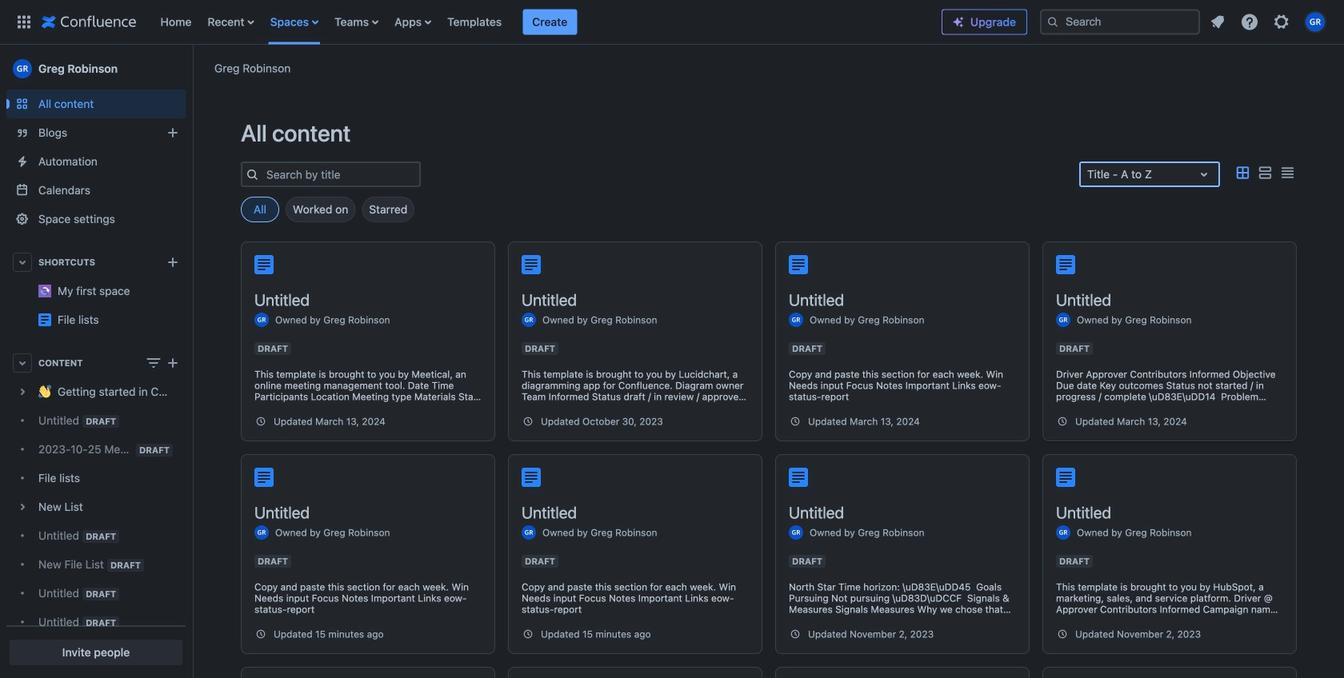 Task type: locate. For each thing, give the bounding box(es) containing it.
list item
[[523, 9, 577, 35]]

2 page image from the left
[[522, 468, 541, 487]]

file lists image
[[38, 314, 51, 326]]

1 horizontal spatial page image
[[522, 468, 541, 487]]

search image
[[1047, 16, 1059, 28]]

banner
[[0, 0, 1344, 45]]

help icon image
[[1240, 12, 1259, 32]]

list
[[152, 0, 942, 44], [1203, 8, 1335, 36]]

profile picture image
[[254, 313, 269, 327], [522, 313, 536, 327], [789, 313, 803, 327], [1056, 313, 1071, 327], [254, 526, 269, 540], [522, 526, 536, 540], [789, 526, 803, 540], [1056, 526, 1071, 540]]

space element
[[0, 45, 192, 679]]

confluence image
[[42, 12, 136, 32], [42, 12, 136, 32]]

premium image
[[952, 16, 965, 28]]

page image
[[254, 468, 274, 487], [522, 468, 541, 487], [1056, 468, 1075, 487]]

create a blog image
[[163, 123, 182, 142]]

list image
[[1255, 164, 1275, 183]]

compact list image
[[1278, 164, 1297, 183]]

1 horizontal spatial list
[[1203, 8, 1335, 36]]

0 horizontal spatial list
[[152, 0, 942, 44]]

add shortcut image
[[163, 253, 182, 272]]

page image
[[254, 255, 274, 274], [522, 255, 541, 274], [789, 255, 808, 274], [1056, 255, 1075, 274], [789, 468, 808, 487]]

0 horizontal spatial page image
[[254, 468, 274, 487]]

Search by title field
[[262, 163, 419, 186]]

None text field
[[1087, 166, 1090, 182]]

global element
[[10, 0, 942, 44]]

None search field
[[1040, 9, 1200, 35]]

2 horizontal spatial page image
[[1056, 468, 1075, 487]]

tree
[[6, 378, 186, 679]]

list for the premium image
[[1203, 8, 1335, 36]]

list item inside global element
[[523, 9, 577, 35]]



Task type: vqa. For each thing, say whether or not it's contained in the screenshot.
'Space' element
yes



Task type: describe. For each thing, give the bounding box(es) containing it.
open image
[[1195, 165, 1214, 184]]

Search field
[[1040, 9, 1200, 35]]

list for appswitcher icon
[[152, 0, 942, 44]]

settings icon image
[[1272, 12, 1291, 32]]

tree inside space element
[[6, 378, 186, 679]]

change view image
[[144, 354, 163, 373]]

3 page image from the left
[[1056, 468, 1075, 487]]

notification icon image
[[1208, 12, 1227, 32]]

create a page image
[[163, 354, 182, 373]]

collapse sidebar image
[[174, 53, 210, 85]]

cards image
[[1233, 164, 1252, 183]]

appswitcher icon image
[[14, 12, 34, 32]]

1 page image from the left
[[254, 468, 274, 487]]



